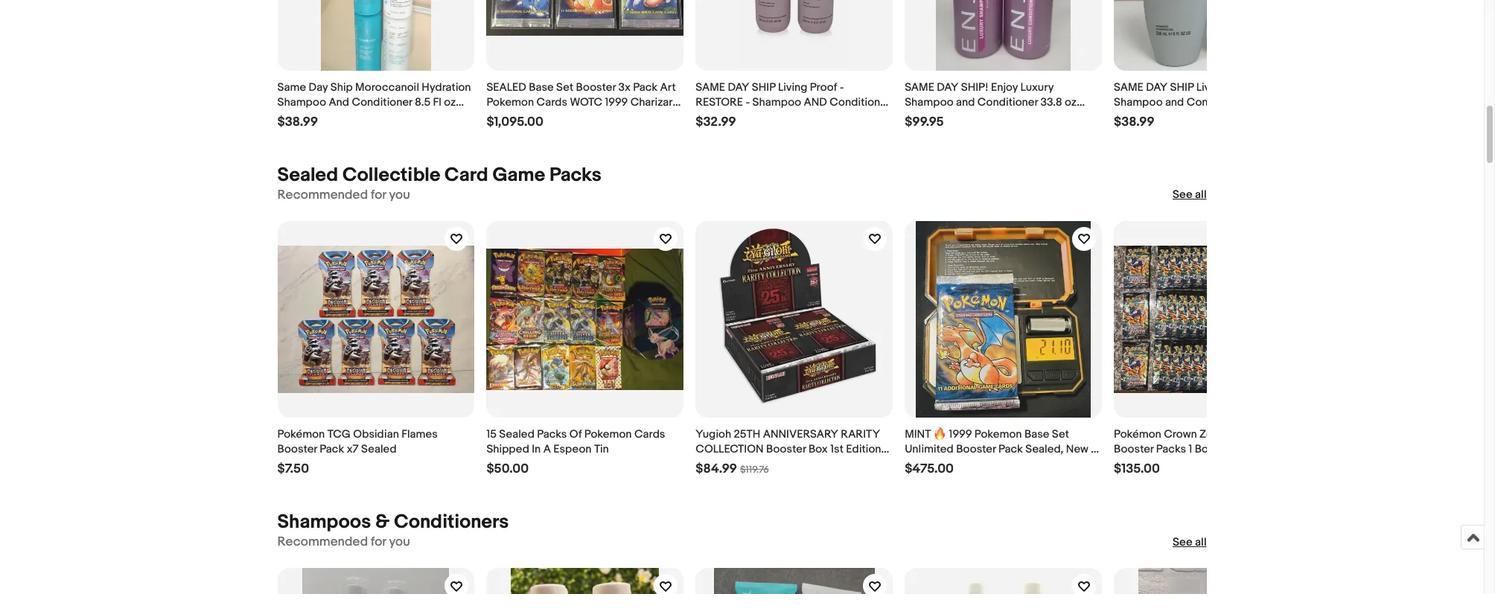 Task type: describe. For each thing, give the bounding box(es) containing it.
oz inside same day ship! enjoy luxury shampoo and conditioner 33.8 oz /duo
[[1065, 95, 1077, 109]]

25th
[[734, 428, 761, 442]]

oz inside same day ship moroccanoil hydration shampoo and conditioner 8.5 fl oz duo
[[444, 95, 456, 109]]

sealed!
[[1114, 458, 1153, 472]]

box inside "pokémon crown zenith 36x loose booster packs 1 booster box qty new sealed!"
[[1237, 443, 1257, 457]]

anniversary
[[763, 428, 839, 442]]

day for $32.99
[[728, 80, 750, 94]]

same day ship! enjoy luxury shampoo and conditioner 33.8 oz /duo
[[905, 80, 1077, 124]]

8.5
[[415, 95, 431, 109]]

tcg
[[327, 428, 351, 442]]

33.8
[[1041, 95, 1063, 109]]

sealed collectible card game packs
[[277, 164, 602, 187]]

game
[[493, 164, 545, 187]]

and
[[329, 95, 349, 109]]

booster down zenith
[[1195, 443, 1235, 457]]

yugioh
[[696, 428, 731, 442]]

full
[[1258, 80, 1276, 94]]

booster up sealed!
[[1114, 443, 1154, 457]]

and
[[804, 95, 827, 109]]

ship
[[330, 80, 353, 94]]

and inside same day ship living proof full shampoo and conditioner 8 oz -duo $38.99
[[1165, 95, 1184, 109]]

sealed base set booster 3x pack art pokemon cards wotc 1999 charizard long stem
[[487, 80, 680, 124]]

recommended for you element for shampoos
[[277, 535, 410, 551]]

15 sealed packs of pokemon cards shipped in a espeon tin $50.00
[[487, 428, 665, 477]]

sealed,
[[1026, 443, 1064, 457]]

$38.99 text field for same day ship living proof full shampoo and conditioner 8 oz -duo
[[1114, 115, 1155, 130]]

qty
[[1259, 443, 1278, 457]]

new!
[[696, 458, 724, 472]]

box inside yugioh 25th anniversary rarity collection booster box 1st edition new!
[[809, 443, 828, 457]]

in
[[532, 443, 541, 457]]

mint
[[905, 428, 931, 442]]

pokemon inside 15 sealed packs of pokemon cards shipped in a espeon tin $50.00
[[584, 428, 632, 442]]

booster inside mint 🔥 1999 pokemon base set unlimited booster pack sealed, new - 21.10g
[[956, 443, 996, 457]]

set inside sealed base set booster 3x pack art pokemon cards wotc 1999 charizard long stem
[[556, 80, 574, 94]]

🔥
[[933, 428, 947, 442]]

collectible
[[343, 164, 440, 187]]

base inside sealed base set booster 3x pack art pokemon cards wotc 1999 charizard long stem
[[529, 80, 554, 94]]

pokémon for booster
[[1114, 428, 1162, 442]]

$475.00 text field
[[905, 462, 954, 478]]

0 vertical spatial packs
[[550, 164, 602, 187]]

enjoy
[[991, 80, 1018, 94]]

1999 inside sealed base set booster 3x pack art pokemon cards wotc 1999 charizard long stem
[[605, 95, 628, 109]]

living for oz
[[778, 80, 808, 94]]

shampoos & conditioners
[[277, 511, 509, 534]]

booster inside yugioh 25th anniversary rarity collection booster box 1st edition new!
[[766, 443, 806, 457]]

you for collectible
[[389, 187, 410, 202]]

8 inside same day ship living proof - restore - shampoo and conditioner - 8 oz -duo, new
[[703, 110, 709, 124]]

$7.50 text field
[[277, 462, 309, 478]]

$32.99 text field
[[696, 115, 736, 130]]

ship for $38.99
[[1170, 80, 1194, 94]]

pokemon inside mint 🔥 1999 pokemon base set unlimited booster pack sealed, new - 21.10g
[[975, 428, 1022, 442]]

previous price $119.76 text field
[[740, 464, 769, 476]]

stem
[[514, 110, 541, 124]]

$119.76
[[740, 464, 769, 476]]

15
[[487, 428, 497, 442]]

cards inside 15 sealed packs of pokemon cards shipped in a espeon tin $50.00
[[634, 428, 665, 442]]

$7.50
[[277, 462, 309, 477]]

pokémon for $7.50
[[277, 428, 325, 442]]

1999 inside mint 🔥 1999 pokemon base set unlimited booster pack sealed, new - 21.10g
[[949, 428, 972, 442]]

recommended for shampoos
[[277, 535, 368, 550]]

sealed inside 15 sealed packs of pokemon cards shipped in a espeon tin $50.00
[[499, 428, 535, 442]]

new inside "pokémon crown zenith 36x loose booster packs 1 booster box qty new sealed!"
[[1280, 443, 1303, 457]]

same day ship living proof - restore - shampoo and conditioner - 8 oz -duo, new
[[696, 80, 890, 124]]

cards inside sealed base set booster 3x pack art pokemon cards wotc 1999 charizard long stem
[[537, 95, 568, 109]]

see all for shampoos & conditioners
[[1173, 535, 1207, 549]]

recommended for sealed
[[277, 187, 368, 202]]

conditioner inside same day ship living proof - restore - shampoo and conditioner - 8 oz -duo, new
[[830, 95, 890, 109]]

duo
[[1278, 95, 1302, 109]]

0 horizontal spatial sealed
[[277, 164, 338, 187]]

and inside same day ship! enjoy luxury shampoo and conditioner 33.8 oz /duo
[[956, 95, 975, 109]]

charizard
[[631, 95, 680, 109]]

21.10g
[[905, 458, 934, 472]]

luxury
[[1021, 80, 1054, 94]]

card
[[445, 164, 488, 187]]

day for $99.95
[[937, 80, 959, 94]]

base inside mint 🔥 1999 pokemon base set unlimited booster pack sealed, new - 21.10g
[[1025, 428, 1050, 442]]

mint 🔥 1999 pokemon base set unlimited booster pack sealed, new - 21.10g
[[905, 428, 1096, 472]]

36x
[[1234, 428, 1253, 442]]

tin
[[594, 443, 609, 457]]

oz inside same day ship living proof - restore - shampoo and conditioner - 8 oz -duo, new
[[712, 110, 724, 124]]

crown
[[1164, 428, 1197, 442]]

restore
[[696, 95, 743, 109]]

/duo
[[905, 110, 935, 124]]

$1,095.00 text field
[[487, 115, 544, 130]]

pokémon tcg obsidian flames booster pack x7 sealed $7.50
[[277, 428, 438, 477]]

see for shampoos & conditioners
[[1173, 535, 1193, 549]]

see for sealed collectible card game packs
[[1173, 188, 1193, 202]]

$84.99
[[696, 462, 737, 477]]

zenith
[[1200, 428, 1232, 442]]

recommended for you for sealed
[[277, 187, 410, 202]]

same
[[277, 80, 306, 94]]

$1,095.00
[[487, 115, 544, 129]]

unlimited
[[905, 443, 954, 457]]

obsidian
[[353, 428, 399, 442]]

same inside same day ship living proof full shampoo and conditioner 8 oz -duo $38.99
[[1114, 80, 1144, 94]]

for for &
[[371, 535, 386, 550]]

$135.00 text field
[[1114, 462, 1160, 478]]

duo
[[277, 110, 298, 124]]

moroccanoil
[[355, 80, 419, 94]]

$84.99 text field
[[696, 462, 737, 478]]

ship for oz
[[752, 80, 776, 94]]

8 inside same day ship living proof full shampoo and conditioner 8 oz -duo $38.99
[[1250, 95, 1257, 109]]

same for $99.95
[[905, 80, 935, 94]]

hydration
[[422, 80, 471, 94]]

booster inside pokémon tcg obsidian flames booster pack x7 sealed $7.50
[[277, 443, 317, 457]]

flames
[[402, 428, 438, 442]]

proof for $38.99
[[1229, 80, 1256, 94]]

edition
[[846, 443, 881, 457]]

proof for oz
[[810, 80, 837, 94]]



Task type: locate. For each thing, give the bounding box(es) containing it.
of
[[570, 428, 582, 442]]

sealed down obsidian
[[361, 443, 397, 457]]

for down collectible
[[371, 187, 386, 202]]

oz down restore
[[712, 110, 724, 124]]

same day ship moroccanoil hydration shampoo and conditioner 8.5 fl oz duo
[[277, 80, 471, 124]]

1 see all link from the top
[[1173, 188, 1207, 203]]

0 vertical spatial recommended for you element
[[277, 187, 410, 203]]

1 vertical spatial recommended for you element
[[277, 535, 410, 551]]

pack left sealed, on the right bottom of the page
[[999, 443, 1023, 457]]

shampoo inside same day ship living proof - restore - shampoo and conditioner - 8 oz -duo, new
[[753, 95, 801, 109]]

recommended for you for shampoos
[[277, 535, 410, 550]]

1 horizontal spatial same
[[905, 80, 935, 94]]

1 you from the top
[[389, 187, 410, 202]]

you
[[389, 187, 410, 202], [389, 535, 410, 550]]

2 you from the top
[[389, 535, 410, 550]]

1 horizontal spatial sealed
[[361, 443, 397, 457]]

1 vertical spatial packs
[[537, 428, 567, 442]]

collection
[[696, 443, 764, 457]]

2 see all from the top
[[1173, 535, 1207, 549]]

cards left yugioh
[[634, 428, 665, 442]]

8 left duo
[[1250, 95, 1257, 109]]

see all link for shampoos & conditioners
[[1173, 535, 1207, 550]]

0 horizontal spatial 1999
[[605, 95, 628, 109]]

1999 down 3x
[[605, 95, 628, 109]]

1 horizontal spatial 8
[[1250, 95, 1257, 109]]

proof left full
[[1229, 80, 1256, 94]]

sealed
[[277, 164, 338, 187], [499, 428, 535, 442], [361, 443, 397, 457]]

0 horizontal spatial cards
[[537, 95, 568, 109]]

$50.00 text field
[[487, 462, 529, 478]]

1 vertical spatial see all link
[[1173, 535, 1207, 550]]

rarity
[[841, 428, 880, 442]]

you for &
[[389, 535, 410, 550]]

new inside mint 🔥 1999 pokemon base set unlimited booster pack sealed, new - 21.10g
[[1066, 443, 1089, 457]]

pokémon inside "pokémon crown zenith 36x loose booster packs 1 booster box qty new sealed!"
[[1114, 428, 1162, 442]]

1 horizontal spatial pokémon
[[1114, 428, 1162, 442]]

oz down full
[[1259, 95, 1271, 109]]

1 vertical spatial for
[[371, 535, 386, 550]]

pack inside mint 🔥 1999 pokemon base set unlimited booster pack sealed, new - 21.10g
[[999, 443, 1023, 457]]

3 conditioner from the left
[[978, 95, 1038, 109]]

0 vertical spatial see all
[[1173, 188, 1207, 202]]

1 horizontal spatial $38.99 text field
[[1114, 115, 1155, 130]]

1 vertical spatial cards
[[634, 428, 665, 442]]

cards up stem
[[537, 95, 568, 109]]

packs down crown
[[1156, 443, 1186, 457]]

0 horizontal spatial box
[[809, 443, 828, 457]]

pack for $7.50
[[320, 443, 344, 457]]

day inside same day ship living proof full shampoo and conditioner 8 oz -duo $38.99
[[1146, 80, 1168, 94]]

proof inside same day ship living proof full shampoo and conditioner 8 oz -duo $38.99
[[1229, 80, 1256, 94]]

1 vertical spatial 1999
[[949, 428, 972, 442]]

pack up charizard
[[633, 80, 658, 94]]

2 recommended for you from the top
[[277, 535, 410, 550]]

recommended down collectible
[[277, 187, 368, 202]]

- inside mint 🔥 1999 pokemon base set unlimited booster pack sealed, new - 21.10g
[[1091, 443, 1096, 457]]

pack down tcg
[[320, 443, 344, 457]]

cards
[[537, 95, 568, 109], [634, 428, 665, 442]]

0 horizontal spatial new
[[1066, 443, 1089, 457]]

recommended for you element
[[277, 187, 410, 203], [277, 535, 410, 551]]

conditioner inside same day ship living proof full shampoo and conditioner 8 oz -duo $38.99
[[1187, 95, 1247, 109]]

0 horizontal spatial 8
[[703, 110, 709, 124]]

0 horizontal spatial ship
[[752, 80, 776, 94]]

recommended for you
[[277, 187, 410, 202], [277, 535, 410, 550]]

pack inside sealed base set booster 3x pack art pokemon cards wotc 1999 charizard long stem
[[633, 80, 658, 94]]

sealed inside pokémon tcg obsidian flames booster pack x7 sealed $7.50
[[361, 443, 397, 457]]

0 horizontal spatial pack
[[320, 443, 344, 457]]

0 horizontal spatial same
[[696, 80, 725, 94]]

recommended for you down the shampoos
[[277, 535, 410, 550]]

1 vertical spatial see all
[[1173, 535, 1207, 549]]

pokémon up '$7.50'
[[277, 428, 325, 442]]

$99.95
[[905, 115, 944, 129]]

$32.99
[[696, 115, 736, 129]]

2 same from the left
[[905, 80, 935, 94]]

$38.99 text field for same day ship moroccanoil hydration shampoo and conditioner 8.5 fl oz duo
[[277, 115, 318, 130]]

1 box from the left
[[809, 443, 828, 457]]

2 see all link from the top
[[1173, 535, 1207, 550]]

3x
[[618, 80, 631, 94]]

1 $38.99 from the left
[[277, 115, 318, 129]]

0 horizontal spatial proof
[[810, 80, 837, 94]]

see all link for sealed collectible card game packs
[[1173, 188, 1207, 203]]

1 horizontal spatial ship
[[1170, 80, 1194, 94]]

sealed down duo
[[277, 164, 338, 187]]

1 horizontal spatial new
[[1280, 443, 1303, 457]]

shampoo inside same day ship living proof full shampoo and conditioner 8 oz -duo $38.99
[[1114, 95, 1163, 109]]

conditioners
[[394, 511, 509, 534]]

4 shampoo from the left
[[1114, 95, 1163, 109]]

shampoo
[[277, 95, 326, 109], [753, 95, 801, 109], [905, 95, 954, 109], [1114, 95, 1163, 109]]

living left full
[[1197, 80, 1226, 94]]

and
[[956, 95, 975, 109], [1165, 95, 1184, 109]]

conditioner inside same day ship moroccanoil hydration shampoo and conditioner 8.5 fl oz duo
[[352, 95, 412, 109]]

0 horizontal spatial pokemon
[[487, 95, 534, 109]]

wotc
[[570, 95, 603, 109]]

1 horizontal spatial 1999
[[949, 428, 972, 442]]

1 all from the top
[[1195, 188, 1207, 202]]

2 living from the left
[[1197, 80, 1226, 94]]

-
[[840, 80, 844, 94], [746, 95, 750, 109], [1274, 95, 1278, 109], [696, 110, 700, 124], [726, 110, 731, 124], [1091, 443, 1096, 457]]

2 conditioner from the left
[[830, 95, 890, 109]]

living up and
[[778, 80, 808, 94]]

1 vertical spatial set
[[1052, 428, 1069, 442]]

conditioner inside same day ship! enjoy luxury shampoo and conditioner 33.8 oz /duo
[[978, 95, 1038, 109]]

0 vertical spatial recommended for you
[[277, 187, 410, 202]]

1 horizontal spatial cards
[[634, 428, 665, 442]]

all for sealed collectible card game packs
[[1195, 188, 1207, 202]]

1 day from the left
[[728, 80, 750, 94]]

day
[[728, 80, 750, 94], [937, 80, 959, 94], [1146, 80, 1168, 94]]

1 vertical spatial 8
[[703, 110, 709, 124]]

2 pokémon from the left
[[1114, 428, 1162, 442]]

box left 1st on the bottom
[[809, 443, 828, 457]]

proof inside same day ship living proof - restore - shampoo and conditioner - 8 oz -duo, new
[[810, 80, 837, 94]]

$84.99 $119.76
[[696, 462, 769, 477]]

1 for from the top
[[371, 187, 386, 202]]

all for shampoos & conditioners
[[1195, 535, 1207, 549]]

recommended for you down collectible
[[277, 187, 410, 202]]

recommended for you element for sealed
[[277, 187, 410, 203]]

1 vertical spatial see
[[1173, 535, 1193, 549]]

set
[[556, 80, 574, 94], [1052, 428, 1069, 442]]

living inside same day ship living proof full shampoo and conditioner 8 oz -duo $38.99
[[1197, 80, 1226, 94]]

0 vertical spatial sealed
[[277, 164, 338, 187]]

ship inside same day ship living proof - restore - shampoo and conditioner - 8 oz -duo, new
[[752, 80, 776, 94]]

packs up a
[[537, 428, 567, 442]]

2 new from the left
[[1280, 443, 1303, 457]]

3 day from the left
[[1146, 80, 1168, 94]]

day inside same day ship! enjoy luxury shampoo and conditioner 33.8 oz /duo
[[937, 80, 959, 94]]

0 horizontal spatial base
[[529, 80, 554, 94]]

see all link
[[1173, 188, 1207, 203], [1173, 535, 1207, 550]]

fl
[[433, 95, 442, 109]]

shampoo inside same day ship moroccanoil hydration shampoo and conditioner 8.5 fl oz duo
[[277, 95, 326, 109]]

4 conditioner from the left
[[1187, 95, 1247, 109]]

2 for from the top
[[371, 535, 386, 550]]

conditioner down moroccanoil
[[352, 95, 412, 109]]

pokemon down sealed
[[487, 95, 534, 109]]

same inside same day ship! enjoy luxury shampoo and conditioner 33.8 oz /duo
[[905, 80, 935, 94]]

sealed up shipped on the bottom of the page
[[499, 428, 535, 442]]

0 vertical spatial see
[[1173, 188, 1193, 202]]

1 horizontal spatial pokemon
[[584, 428, 632, 442]]

0 horizontal spatial and
[[956, 95, 975, 109]]

1 horizontal spatial and
[[1165, 95, 1184, 109]]

0 horizontal spatial pokémon
[[277, 428, 325, 442]]

proof up and
[[810, 80, 837, 94]]

see
[[1173, 188, 1193, 202], [1173, 535, 1193, 549]]

2 and from the left
[[1165, 95, 1184, 109]]

0 vertical spatial recommended
[[277, 187, 368, 202]]

0 horizontal spatial living
[[778, 80, 808, 94]]

0 vertical spatial cards
[[537, 95, 568, 109]]

set inside mint 🔥 1999 pokemon base set unlimited booster pack sealed, new - 21.10g
[[1052, 428, 1069, 442]]

1 vertical spatial recommended for you
[[277, 535, 410, 550]]

booster right unlimited
[[956, 443, 996, 457]]

1 and from the left
[[956, 95, 975, 109]]

8 down restore
[[703, 110, 709, 124]]

same inside same day ship living proof - restore - shampoo and conditioner - 8 oz -duo, new
[[696, 80, 725, 94]]

proof
[[810, 80, 837, 94], [1229, 80, 1256, 94]]

see all
[[1173, 188, 1207, 202], [1173, 535, 1207, 549]]

new right sealed, on the right bottom of the page
[[1066, 443, 1089, 457]]

art
[[660, 80, 676, 94]]

$50.00
[[487, 462, 529, 477]]

loose
[[1256, 428, 1287, 442]]

1
[[1189, 443, 1193, 457]]

recommended down the shampoos
[[277, 535, 368, 550]]

pokemon up tin on the left bottom
[[584, 428, 632, 442]]

1999 right 🔥
[[949, 428, 972, 442]]

2 proof from the left
[[1229, 80, 1256, 94]]

booster up wotc
[[576, 80, 616, 94]]

conditioner left duo
[[1187, 95, 1247, 109]]

2 vertical spatial packs
[[1156, 443, 1186, 457]]

0 vertical spatial all
[[1195, 188, 1207, 202]]

for down &
[[371, 535, 386, 550]]

1 horizontal spatial day
[[937, 80, 959, 94]]

0 horizontal spatial day
[[728, 80, 750, 94]]

day inside same day ship living proof - restore - shampoo and conditioner - 8 oz -duo, new
[[728, 80, 750, 94]]

box
[[809, 443, 828, 457], [1237, 443, 1257, 457]]

1 horizontal spatial living
[[1197, 80, 1226, 94]]

duo,
[[731, 110, 757, 124]]

- inside same day ship living proof full shampoo and conditioner 8 oz -duo $38.99
[[1274, 95, 1278, 109]]

2 horizontal spatial pack
[[999, 443, 1023, 457]]

2 see from the top
[[1173, 535, 1193, 549]]

oz inside same day ship living proof full shampoo and conditioner 8 oz -duo $38.99
[[1259, 95, 1271, 109]]

1 new from the left
[[1066, 443, 1089, 457]]

living for $38.99
[[1197, 80, 1226, 94]]

a
[[543, 443, 551, 457]]

1 horizontal spatial pack
[[633, 80, 658, 94]]

2 recommended from the top
[[277, 535, 368, 550]]

box down "36x"
[[1237, 443, 1257, 457]]

pokémon up sealed!
[[1114, 428, 1162, 442]]

2 day from the left
[[937, 80, 959, 94]]

1 pokémon from the left
[[277, 428, 325, 442]]

sealed
[[487, 80, 526, 94]]

1 vertical spatial you
[[389, 535, 410, 550]]

0 vertical spatial set
[[556, 80, 574, 94]]

$38.99
[[277, 115, 318, 129], [1114, 115, 1155, 129]]

0 vertical spatial see all link
[[1173, 188, 1207, 203]]

for
[[371, 187, 386, 202], [371, 535, 386, 550]]

pack for cards
[[633, 80, 658, 94]]

1 horizontal spatial proof
[[1229, 80, 1256, 94]]

recommended for you element down the shampoos
[[277, 535, 410, 551]]

0 vertical spatial 1999
[[605, 95, 628, 109]]

for for collectible
[[371, 187, 386, 202]]

oz
[[444, 95, 456, 109], [1065, 95, 1077, 109], [1259, 95, 1271, 109], [712, 110, 724, 124]]

$38.99 inside same day ship living proof full shampoo and conditioner 8 oz -duo $38.99
[[1114, 115, 1155, 129]]

2 recommended for you element from the top
[[277, 535, 410, 551]]

day
[[309, 80, 328, 94]]

booster down anniversary
[[766, 443, 806, 457]]

1 vertical spatial recommended
[[277, 535, 368, 550]]

$38.99 text field
[[277, 115, 318, 130], [1114, 115, 1155, 130]]

conditioner down enjoy
[[978, 95, 1038, 109]]

&
[[375, 511, 390, 534]]

conditioner
[[352, 95, 412, 109], [830, 95, 890, 109], [978, 95, 1038, 109], [1187, 95, 1247, 109]]

you down 'shampoos & conditioners'
[[389, 535, 410, 550]]

pokémon crown zenith 36x loose booster packs 1 booster box qty new sealed!
[[1114, 428, 1303, 472]]

2 box from the left
[[1237, 443, 1257, 457]]

shampoos
[[277, 511, 371, 534]]

2 ship from the left
[[1170, 80, 1194, 94]]

same day ship living proof full shampoo and conditioner 8 oz -duo $38.99
[[1114, 80, 1302, 129]]

1 conditioner from the left
[[352, 95, 412, 109]]

$99.95 text field
[[905, 115, 944, 130]]

x7
[[347, 443, 359, 457]]

oz right 33.8
[[1065, 95, 1077, 109]]

2 $38.99 text field from the left
[[1114, 115, 1155, 130]]

1 horizontal spatial base
[[1025, 428, 1050, 442]]

1 recommended from the top
[[277, 187, 368, 202]]

sealed collectible card game packs link
[[277, 164, 602, 187]]

recommended
[[277, 187, 368, 202], [277, 535, 368, 550]]

same for $32.99
[[696, 80, 725, 94]]

0 vertical spatial base
[[529, 80, 554, 94]]

1 recommended for you element from the top
[[277, 187, 410, 203]]

1 vertical spatial sealed
[[499, 428, 535, 442]]

1 horizontal spatial box
[[1237, 443, 1257, 457]]

see all for sealed collectible card game packs
[[1173, 188, 1207, 202]]

ship inside same day ship living proof full shampoo and conditioner 8 oz -duo $38.99
[[1170, 80, 1194, 94]]

pokémon inside pokémon tcg obsidian flames booster pack x7 sealed $7.50
[[277, 428, 325, 442]]

3 same from the left
[[1114, 80, 1144, 94]]

1st
[[830, 443, 844, 457]]

1 $38.99 text field from the left
[[277, 115, 318, 130]]

2 $38.99 from the left
[[1114, 115, 1155, 129]]

ship!
[[961, 80, 989, 94]]

ship
[[752, 80, 776, 94], [1170, 80, 1194, 94]]

shampoo inside same day ship! enjoy luxury shampoo and conditioner 33.8 oz /duo
[[905, 95, 954, 109]]

1 see all from the top
[[1173, 188, 1207, 202]]

pokemon
[[487, 95, 534, 109], [584, 428, 632, 442], [975, 428, 1022, 442]]

booster inside sealed base set booster 3x pack art pokemon cards wotc 1999 charizard long stem
[[576, 80, 616, 94]]

1 horizontal spatial set
[[1052, 428, 1069, 442]]

pokemon inside sealed base set booster 3x pack art pokemon cards wotc 1999 charizard long stem
[[487, 95, 534, 109]]

2 all from the top
[[1195, 535, 1207, 549]]

base up stem
[[529, 80, 554, 94]]

conditioner right and
[[830, 95, 890, 109]]

new right "qty"
[[1280, 443, 1303, 457]]

0 vertical spatial you
[[389, 187, 410, 202]]

1 proof from the left
[[810, 80, 837, 94]]

2 horizontal spatial day
[[1146, 80, 1168, 94]]

same
[[696, 80, 725, 94], [905, 80, 935, 94], [1114, 80, 1144, 94]]

0 vertical spatial 8
[[1250, 95, 1257, 109]]

1 ship from the left
[[752, 80, 776, 94]]

$475.00
[[905, 462, 954, 477]]

1 living from the left
[[778, 80, 808, 94]]

1 recommended for you from the top
[[277, 187, 410, 202]]

base up sealed, on the right bottom of the page
[[1025, 428, 1050, 442]]

living
[[778, 80, 808, 94], [1197, 80, 1226, 94]]

packs
[[550, 164, 602, 187], [537, 428, 567, 442], [1156, 443, 1186, 457]]

2 horizontal spatial sealed
[[499, 428, 535, 442]]

long
[[487, 110, 512, 124]]

booster
[[576, 80, 616, 94], [277, 443, 317, 457], [766, 443, 806, 457], [956, 443, 996, 457], [1114, 443, 1154, 457], [1195, 443, 1235, 457]]

0 horizontal spatial $38.99 text field
[[277, 115, 318, 130]]

0 horizontal spatial set
[[556, 80, 574, 94]]

all
[[1195, 188, 1207, 202], [1195, 535, 1207, 549]]

pack inside pokémon tcg obsidian flames booster pack x7 sealed $7.50
[[320, 443, 344, 457]]

2 vertical spatial sealed
[[361, 443, 397, 457]]

1 vertical spatial base
[[1025, 428, 1050, 442]]

yugioh 25th anniversary rarity collection booster box 1st edition new!
[[696, 428, 881, 472]]

2 horizontal spatial pokemon
[[975, 428, 1022, 442]]

1 vertical spatial all
[[1195, 535, 1207, 549]]

base
[[529, 80, 554, 94], [1025, 428, 1050, 442]]

pokemon right 🔥
[[975, 428, 1022, 442]]

set up wotc
[[556, 80, 574, 94]]

1 same from the left
[[696, 80, 725, 94]]

1999
[[605, 95, 628, 109], [949, 428, 972, 442]]

booster up '$7.50'
[[277, 443, 317, 457]]

1 shampoo from the left
[[277, 95, 326, 109]]

shipped
[[487, 443, 529, 457]]

0 horizontal spatial $38.99
[[277, 115, 318, 129]]

1 see from the top
[[1173, 188, 1193, 202]]

pack
[[633, 80, 658, 94], [320, 443, 344, 457], [999, 443, 1023, 457]]

3 shampoo from the left
[[905, 95, 954, 109]]

$135.00
[[1114, 462, 1160, 477]]

espeon
[[554, 443, 592, 457]]

packs inside 15 sealed packs of pokemon cards shipped in a espeon tin $50.00
[[537, 428, 567, 442]]

packs right the game
[[550, 164, 602, 187]]

new
[[760, 110, 780, 124]]

living inside same day ship living proof - restore - shampoo and conditioner - 8 oz -duo, new
[[778, 80, 808, 94]]

packs inside "pokémon crown zenith 36x loose booster packs 1 booster box qty new sealed!"
[[1156, 443, 1186, 457]]

you down collectible
[[389, 187, 410, 202]]

shampoos & conditioners link
[[277, 511, 509, 534]]

0 vertical spatial for
[[371, 187, 386, 202]]

1 horizontal spatial $38.99
[[1114, 115, 1155, 129]]

oz right fl
[[444, 95, 456, 109]]

set up sealed, on the right bottom of the page
[[1052, 428, 1069, 442]]

2 shampoo from the left
[[753, 95, 801, 109]]

recommended for you element down collectible
[[277, 187, 410, 203]]

2 horizontal spatial same
[[1114, 80, 1144, 94]]



Task type: vqa. For each thing, say whether or not it's contained in the screenshot.
the top you
yes



